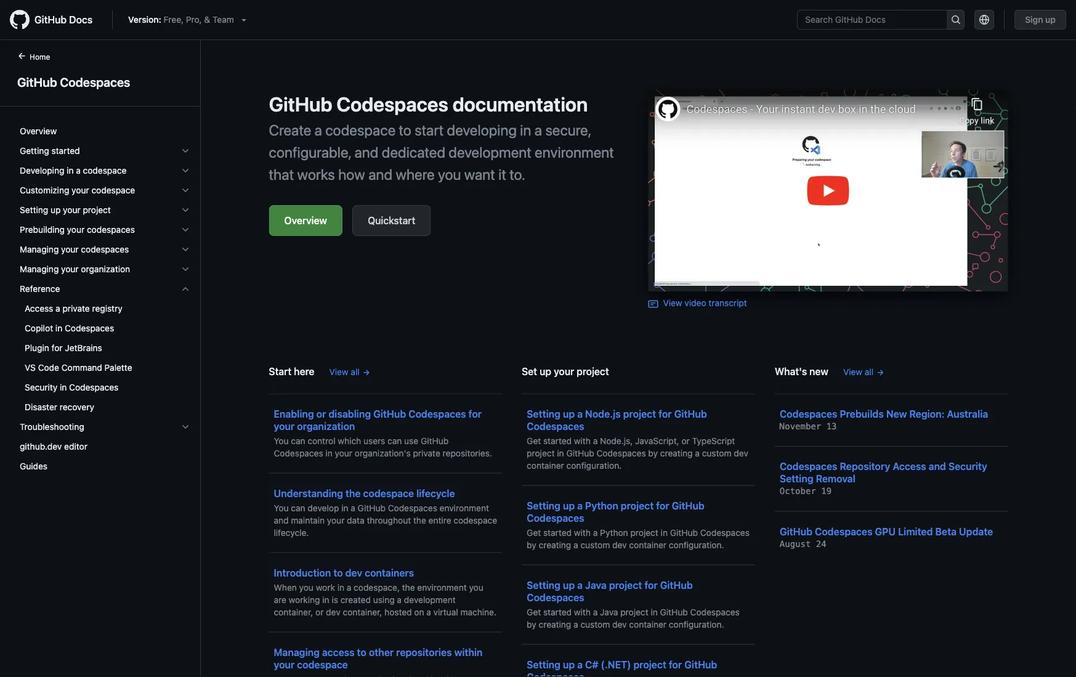 Task type: vqa. For each thing, say whether or not it's contained in the screenshot.
project inside dropdown button
yes



Task type: locate. For each thing, give the bounding box(es) containing it.
0 horizontal spatial access
[[25, 304, 53, 314]]

github
[[35, 14, 67, 26], [17, 75, 57, 89], [269, 92, 333, 116], [374, 408, 406, 420], [675, 408, 707, 420], [421, 436, 449, 446], [567, 448, 595, 458], [672, 500, 705, 512], [358, 503, 386, 513], [780, 526, 813, 538], [671, 528, 698, 538], [661, 579, 693, 591], [661, 607, 688, 617], [685, 659, 718, 671]]

sc 9kayk9 0 image inside customizing your codespace dropdown button
[[181, 186, 190, 195]]

or inside "enabling or disabling github codespaces for your organization you can control which users can use github codespaces in your organization's private repositories."
[[317, 408, 326, 420]]

plugin
[[25, 343, 49, 353]]

security up disaster
[[25, 383, 57, 393]]

works
[[297, 166, 335, 183]]

developing
[[447, 121, 517, 139]]

view for codespaces prebuilds new region: australia
[[844, 367, 863, 377]]

0 vertical spatial by
[[649, 448, 658, 458]]

0 vertical spatial get
[[527, 436, 541, 446]]

1 horizontal spatial private
[[413, 448, 441, 458]]

codespace up how
[[326, 121, 396, 139]]

5 sc 9kayk9 0 image from the top
[[181, 264, 190, 274]]

github.dev editor
[[20, 442, 87, 452]]

started for setting up a java project for github codespaces
[[544, 607, 572, 617]]

0 horizontal spatial overview
[[20, 126, 57, 136]]

for inside setting up a python project for github codespaces get started with a python project in github codespaces by creating a custom dev container configuration.
[[657, 500, 670, 512]]

0 vertical spatial overview link
[[15, 121, 195, 141]]

0 vertical spatial access
[[25, 304, 53, 314]]

2 vertical spatial to
[[357, 647, 367, 658]]

november 13 element
[[780, 421, 837, 432]]

1 vertical spatial to
[[334, 567, 343, 579]]

all up prebuilds
[[865, 367, 874, 377]]

sc 9kayk9 0 image
[[181, 146, 190, 156], [181, 166, 190, 176], [181, 205, 190, 215], [181, 225, 190, 235], [181, 264, 190, 274]]

2 view all from the left
[[844, 367, 874, 377]]

start
[[415, 121, 444, 139]]

container, down working
[[274, 607, 313, 617]]

development down developing on the top of the page
[[449, 144, 532, 161]]

1 with from the top
[[574, 436, 591, 446]]

1 vertical spatial or
[[682, 436, 690, 446]]

sc 9kayk9 0 image inside developing in a codespace dropdown button
[[181, 166, 190, 176]]

2 vertical spatial environment
[[418, 583, 467, 593]]

configurable,
[[269, 144, 351, 161]]

for inside "setting up a node.js project for github codespaces get started with a node.js, javascript, or typescript project in github codespaces by creating a custom dev container configuration."
[[659, 408, 672, 420]]

vs
[[25, 363, 36, 373]]

view for enabling or disabling github codespaces for your organization
[[329, 367, 349, 377]]

your
[[72, 185, 89, 195], [63, 205, 81, 215], [67, 225, 85, 235], [61, 244, 79, 255], [61, 264, 79, 274], [554, 366, 575, 377], [274, 420, 295, 432], [335, 448, 353, 458], [327, 515, 345, 526], [274, 659, 295, 671]]

2 sc 9kayk9 0 image from the top
[[181, 166, 190, 176]]

view video transcript link
[[649, 298, 748, 309]]

can left use
[[388, 436, 402, 446]]

0 horizontal spatial view all link
[[329, 366, 371, 378]]

sc 9kayk9 0 image
[[181, 186, 190, 195], [181, 245, 190, 255], [181, 284, 190, 294], [181, 422, 190, 432]]

managing inside managing access to other repositories within your codespace
[[274, 647, 320, 658]]

video
[[685, 298, 707, 308]]

custom for setting up a java project for github codespaces
[[581, 620, 610, 630]]

you up working
[[299, 583, 314, 593]]

beta
[[936, 526, 957, 538]]

configuration. for setting up a java project for github codespaces
[[669, 620, 725, 630]]

codespaces inside codespaces prebuilds new region: australia november 13
[[780, 408, 838, 420]]

with inside setting up a java project for github codespaces get started with a java project in github codespaces by creating a custom dev container configuration.
[[574, 607, 591, 617]]

2 vertical spatial or
[[316, 607, 324, 617]]

new
[[887, 408, 908, 420]]

with
[[574, 436, 591, 446], [574, 528, 591, 538], [574, 607, 591, 617]]

0 horizontal spatial overview link
[[15, 121, 195, 141]]

managing
[[20, 244, 59, 255], [20, 264, 59, 274], [274, 647, 320, 658]]

project inside setting up a c# (.net) project for github codespaces
[[634, 659, 667, 671]]

0 vertical spatial the
[[346, 488, 361, 499]]

security in codespaces
[[25, 383, 119, 393]]

1 vertical spatial access
[[893, 461, 927, 473]]

2 view all link from the left
[[844, 366, 885, 378]]

python
[[586, 500, 619, 512], [600, 528, 629, 538]]

sc 9kayk9 0 image inside getting started dropdown button
[[181, 146, 190, 156]]

0 vertical spatial container
[[527, 460, 565, 471]]

dev down the typescript
[[734, 448, 749, 458]]

environment down secure,
[[535, 144, 614, 161]]

by
[[649, 448, 658, 458], [527, 540, 537, 550], [527, 620, 537, 630]]

0 horizontal spatial view all
[[329, 367, 360, 377]]

2 vertical spatial container
[[630, 620, 667, 630]]

access a private registry link
[[15, 299, 195, 319]]

started inside "setting up a node.js project for github codespaces get started with a node.js, javascript, or typescript project in github codespaces by creating a custom dev container configuration."
[[544, 436, 572, 446]]

with for python
[[574, 528, 591, 538]]

1 horizontal spatial to
[[357, 647, 367, 658]]

codespaces down 'setting up your project' dropdown button
[[87, 225, 135, 235]]

1 container, from the left
[[274, 607, 313, 617]]

view all link for what's new
[[844, 366, 885, 378]]

team
[[213, 14, 234, 25]]

access up "copilot"
[[25, 304, 53, 314]]

1 horizontal spatial access
[[893, 461, 927, 473]]

1 vertical spatial development
[[404, 595, 456, 605]]

0 vertical spatial organization
[[81, 264, 130, 274]]

2 horizontal spatial to
[[399, 121, 412, 139]]

codespaces inside dropdown button
[[81, 244, 129, 255]]

managing for managing your organization
[[20, 264, 59, 274]]

view all right new
[[844, 367, 874, 377]]

for inside setting up a c# (.net) project for github codespaces
[[669, 659, 683, 671]]

a inside understanding the codespace lifecycle you can develop in a github codespaces environment and maintain your data throughout the entire codespace lifecycle.
[[351, 503, 356, 513]]

codespace inside customizing your codespace dropdown button
[[92, 185, 135, 195]]

1 vertical spatial by
[[527, 540, 537, 550]]

codespaces inside understanding the codespace lifecycle you can develop in a github codespaces environment and maintain your data throughout the entire codespace lifecycle.
[[388, 503, 438, 513]]

1 horizontal spatial view all link
[[844, 366, 885, 378]]

1 horizontal spatial overview
[[284, 215, 327, 227]]

develop
[[308, 503, 339, 513]]

2 sc 9kayk9 0 image from the top
[[181, 245, 190, 255]]

java
[[586, 579, 607, 591], [600, 607, 619, 617]]

view all link up disabling
[[329, 366, 371, 378]]

you left want
[[438, 166, 461, 183]]

entire
[[429, 515, 452, 526]]

up for setting up a c# (.net) project for github codespaces
[[563, 659, 575, 671]]

can left control at the bottom left
[[291, 436, 305, 446]]

1 vertical spatial you
[[274, 503, 289, 513]]

0 vertical spatial to
[[399, 121, 412, 139]]

create
[[269, 121, 311, 139]]

13
[[827, 421, 837, 432]]

codespaces down prebuilding your codespaces dropdown button
[[81, 244, 129, 255]]

0 horizontal spatial security
[[25, 383, 57, 393]]

private
[[63, 304, 90, 314], [413, 448, 441, 458]]

2 vertical spatial the
[[402, 583, 415, 593]]

in inside "enabling or disabling github codespaces for your organization you can control which users can use github codespaces in your organization's private repositories."
[[326, 448, 333, 458]]

overview down works
[[284, 215, 327, 227]]

environment inside introduction to dev containers when you work in a codespace, the environment you are working in is created using a development container, or dev container, hosted on a virtual machine.
[[418, 583, 467, 593]]

1 sc 9kayk9 0 image from the top
[[181, 146, 190, 156]]

you up machine.
[[469, 583, 484, 593]]

2 vertical spatial managing
[[274, 647, 320, 658]]

home
[[30, 52, 50, 61]]

environment for lifecycle
[[440, 503, 489, 513]]

with inside setting up a python project for github codespaces get started with a python project in github codespaces by creating a custom dev container configuration.
[[574, 528, 591, 538]]

development inside github codespaces documentation create a codespace to start developing in a secure, configurable, and dedicated development environment that works how and where you want it to.
[[449, 144, 532, 161]]

security down australia
[[949, 461, 988, 473]]

managing down prebuilding
[[20, 244, 59, 255]]

0 vertical spatial or
[[317, 408, 326, 420]]

1 horizontal spatial view all
[[844, 367, 874, 377]]

managing inside dropdown button
[[20, 244, 59, 255]]

prebuilds
[[840, 408, 884, 420]]

prebuilding your codespaces
[[20, 225, 135, 235]]

in inside copilot in codespaces link
[[55, 323, 62, 333]]

home link
[[12, 51, 70, 63]]

version: free, pro, & team
[[128, 14, 234, 25]]

dev up (.net)
[[613, 620, 627, 630]]

container,
[[274, 607, 313, 617], [343, 607, 382, 617]]

1 horizontal spatial container,
[[343, 607, 382, 617]]

or left the typescript
[[682, 436, 690, 446]]

up inside setting up a java project for github codespaces get started with a java project in github codespaces by creating a custom dev container configuration.
[[563, 579, 575, 591]]

setting inside setting up a java project for github codespaces get started with a java project in github codespaces by creating a custom dev container configuration.
[[527, 579, 561, 591]]

codespace down access
[[297, 659, 348, 671]]

get inside "setting up a node.js project for github codespaces get started with a node.js, javascript, or typescript project in github codespaces by creating a custom dev container configuration."
[[527, 436, 541, 446]]

up for setting up a node.js project for github codespaces get started with a node.js, javascript, or typescript project in github codespaces by creating a custom dev container configuration.
[[563, 408, 575, 420]]

2 all from the left
[[865, 367, 874, 377]]

0 horizontal spatial container,
[[274, 607, 313, 617]]

0 vertical spatial environment
[[535, 144, 614, 161]]

1 vertical spatial organization
[[297, 420, 355, 432]]

get for setting up a node.js project for github codespaces
[[527, 436, 541, 446]]

sc 9kayk9 0 image inside the reference dropdown button
[[181, 284, 190, 294]]

0 vertical spatial custom
[[703, 448, 732, 458]]

you up lifecycle.
[[274, 503, 289, 513]]

all
[[351, 367, 360, 377], [865, 367, 874, 377]]

to left other
[[357, 647, 367, 658]]

1 view all link from the left
[[329, 366, 371, 378]]

1 vertical spatial container
[[630, 540, 667, 550]]

get for setting up a java project for github codespaces
[[527, 607, 541, 617]]

for for enabling or disabling github codespaces for your organization
[[469, 408, 482, 420]]

get inside setting up a java project for github codespaces get started with a java project in github codespaces by creating a custom dev container configuration.
[[527, 607, 541, 617]]

gpu
[[876, 526, 896, 538]]

set
[[522, 366, 538, 377]]

3 get from the top
[[527, 607, 541, 617]]

or down working
[[316, 607, 324, 617]]

for inside setting up a java project for github codespaces get started with a java project in github codespaces by creating a custom dev container configuration.
[[645, 579, 658, 591]]

3 with from the top
[[574, 607, 591, 617]]

1 vertical spatial security
[[949, 461, 988, 473]]

1 view all from the left
[[329, 367, 360, 377]]

and down 'region:'
[[929, 461, 947, 473]]

transcript
[[709, 298, 748, 308]]

1 reference element from the top
[[10, 279, 200, 417]]

view right 'here'
[[329, 367, 349, 377]]

0 horizontal spatial view
[[329, 367, 349, 377]]

customizing your codespace
[[20, 185, 135, 195]]

1 vertical spatial get
[[527, 528, 541, 538]]

2 get from the top
[[527, 528, 541, 538]]

managing for managing your codespaces
[[20, 244, 59, 255]]

access inside access a private registry link
[[25, 304, 53, 314]]

1 all from the left
[[351, 367, 360, 377]]

repositories.
[[443, 448, 492, 458]]

1 sc 9kayk9 0 image from the top
[[181, 186, 190, 195]]

0 horizontal spatial you
[[299, 583, 314, 593]]

to up work
[[334, 567, 343, 579]]

environment up 'virtual'
[[418, 583, 467, 593]]

which
[[338, 436, 361, 446]]

github codespaces link
[[15, 73, 186, 91]]

sign up
[[1026, 14, 1057, 25]]

1 vertical spatial environment
[[440, 503, 489, 513]]

october 19 element
[[780, 486, 832, 497]]

region:
[[910, 408, 945, 420]]

reference element
[[10, 279, 200, 417], [10, 299, 200, 417]]

august 24 element
[[780, 539, 827, 549]]

1 horizontal spatial you
[[438, 166, 461, 183]]

the up data
[[346, 488, 361, 499]]

in inside "setting up a node.js project for github codespaces get started with a node.js, javascript, or typescript project in github codespaces by creating a custom dev container configuration."
[[557, 448, 564, 458]]

sc 9kayk9 0 image inside prebuilding your codespaces dropdown button
[[181, 225, 190, 235]]

all up disabling
[[351, 367, 360, 377]]

0 vertical spatial configuration.
[[567, 460, 622, 471]]

for inside plugin for jetbrains link
[[52, 343, 63, 353]]

access a private registry
[[25, 304, 123, 314]]

limited
[[899, 526, 934, 538]]

codespaces inside dropdown button
[[87, 225, 135, 235]]

environment inside understanding the codespace lifecycle you can develop in a github codespaces environment and maintain your data throughout the entire codespace lifecycle.
[[440, 503, 489, 513]]

container, down created
[[343, 607, 382, 617]]

access inside codespaces repository access and security setting removal october 19
[[893, 461, 927, 473]]

can
[[291, 436, 305, 446], [388, 436, 402, 446], [291, 503, 305, 513]]

0 horizontal spatial organization
[[81, 264, 130, 274]]

codespace down getting started dropdown button
[[83, 166, 127, 176]]

setting inside dropdown button
[[20, 205, 48, 215]]

0 vertical spatial codespaces
[[87, 225, 135, 235]]

configuration. for setting up a python project for github codespaces
[[669, 540, 725, 550]]

view right link image on the right top of page
[[664, 298, 683, 308]]

with inside "setting up a node.js project for github codespaces get started with a node.js, javascript, or typescript project in github codespaces by creating a custom dev container configuration."
[[574, 436, 591, 446]]

view right new
[[844, 367, 863, 377]]

started for setting up a python project for github codespaces
[[544, 528, 572, 538]]

1 you from the top
[[274, 436, 289, 446]]

1 horizontal spatial overview link
[[269, 205, 343, 236]]

by for setting up a python project for github codespaces
[[527, 540, 537, 550]]

0 vertical spatial overview
[[20, 126, 57, 136]]

2 horizontal spatial you
[[469, 583, 484, 593]]

codespaces inside codespaces repository access and security setting removal october 19
[[780, 461, 838, 473]]

managing left access
[[274, 647, 320, 658]]

the left entire
[[414, 515, 426, 526]]

managing up reference
[[20, 264, 59, 274]]

for for setting up a java project for github codespaces
[[645, 579, 658, 591]]

or
[[317, 408, 326, 420], [682, 436, 690, 446], [316, 607, 324, 617]]

by inside setting up a python project for github codespaces get started with a python project in github codespaces by creating a custom dev container configuration.
[[527, 540, 537, 550]]

up inside "setting up a node.js project for github codespaces get started with a node.js, javascript, or typescript project in github codespaces by creating a custom dev container configuration."
[[563, 408, 575, 420]]

2 vertical spatial by
[[527, 620, 537, 630]]

0 vertical spatial managing
[[20, 244, 59, 255]]

or up control at the bottom left
[[317, 408, 326, 420]]

reference element containing access a private registry
[[10, 299, 200, 417]]

3 sc 9kayk9 0 image from the top
[[181, 205, 190, 215]]

your inside understanding the codespace lifecycle you can develop in a github codespaces environment and maintain your data throughout the entire codespace lifecycle.
[[327, 515, 345, 526]]

all for new
[[865, 367, 874, 377]]

configuration. inside setting up a python project for github codespaces get started with a python project in github codespaces by creating a custom dev container configuration.
[[669, 540, 725, 550]]

2 vertical spatial get
[[527, 607, 541, 617]]

2 you from the top
[[274, 503, 289, 513]]

private down use
[[413, 448, 441, 458]]

custom for setting up a python project for github codespaces
[[581, 540, 610, 550]]

use
[[404, 436, 419, 446]]

0 vertical spatial security
[[25, 383, 57, 393]]

4 sc 9kayk9 0 image from the top
[[181, 422, 190, 432]]

1 vertical spatial private
[[413, 448, 441, 458]]

disaster recovery
[[25, 402, 94, 412]]

setting inside codespaces repository access and security setting removal october 19
[[780, 473, 814, 485]]

1 vertical spatial configuration.
[[669, 540, 725, 550]]

2 container, from the left
[[343, 607, 382, 617]]

sc 9kayk9 0 image inside managing your organization dropdown button
[[181, 264, 190, 274]]

0 vertical spatial private
[[63, 304, 90, 314]]

github inside github codespaces gpu limited beta update august 24
[[780, 526, 813, 538]]

2 horizontal spatial view
[[844, 367, 863, 377]]

setting up a c# (.net) project for github codespaces link
[[527, 649, 751, 677]]

sc 9kayk9 0 image for developing in a codespace
[[181, 166, 190, 176]]

organization up control at the bottom left
[[297, 420, 355, 432]]

registry
[[92, 304, 123, 314]]

configuration.
[[567, 460, 622, 471], [669, 540, 725, 550], [669, 620, 725, 630]]

security
[[25, 383, 57, 393], [949, 461, 988, 473]]

link image
[[649, 299, 659, 309]]

managing inside dropdown button
[[20, 264, 59, 274]]

configuration. inside setting up a java project for github codespaces get started with a java project in github codespaces by creating a custom dev container configuration.
[[669, 620, 725, 630]]

managing access to other repositories within your codespace
[[274, 647, 483, 671]]

throughout
[[367, 515, 411, 526]]

with for node.js
[[574, 436, 591, 446]]

dev up created
[[346, 567, 363, 579]]

3 sc 9kayk9 0 image from the top
[[181, 284, 190, 294]]

4 sc 9kayk9 0 image from the top
[[181, 225, 190, 235]]

0 horizontal spatial private
[[63, 304, 90, 314]]

organization down managing your codespaces dropdown button
[[81, 264, 130, 274]]

github codespaces element
[[0, 50, 201, 676]]

creating for setting up a java project for github codespaces
[[539, 620, 572, 630]]

and up lifecycle.
[[274, 515, 289, 526]]

setting inside setting up a python project for github codespaces get started with a python project in github codespaces by creating a custom dev container configuration.
[[527, 500, 561, 512]]

codespace
[[326, 121, 396, 139], [83, 166, 127, 176], [92, 185, 135, 195], [363, 488, 414, 499], [454, 515, 498, 526], [297, 659, 348, 671]]

up inside setting up a c# (.net) project for github codespaces
[[563, 659, 575, 671]]

2 with from the top
[[574, 528, 591, 538]]

1 get from the top
[[527, 436, 541, 446]]

view all right 'here'
[[329, 367, 360, 377]]

Search GitHub Docs search field
[[798, 10, 948, 29]]

you inside understanding the codespace lifecycle you can develop in a github codespaces environment and maintain your data throughout the entire codespace lifecycle.
[[274, 503, 289, 513]]

up inside dropdown button
[[51, 205, 61, 215]]

security inside codespaces repository access and security setting removal october 19
[[949, 461, 988, 473]]

1 horizontal spatial security
[[949, 461, 988, 473]]

reference button
[[15, 279, 195, 299]]

2 vertical spatial creating
[[539, 620, 572, 630]]

2 vertical spatial with
[[574, 607, 591, 617]]

environment up entire
[[440, 503, 489, 513]]

c#
[[586, 659, 599, 671]]

dev inside setting up a java project for github codespaces get started with a java project in github codespaces by creating a custom dev container configuration.
[[613, 620, 627, 630]]

you down enabling
[[274, 436, 289, 446]]

the down containers
[[402, 583, 415, 593]]

october
[[780, 486, 817, 497]]

codespace down developing in a codespace dropdown button
[[92, 185, 135, 195]]

overview link down works
[[269, 205, 343, 236]]

for for setting up a node.js project for github codespaces
[[659, 408, 672, 420]]

for
[[52, 343, 63, 353], [469, 408, 482, 420], [659, 408, 672, 420], [657, 500, 670, 512], [645, 579, 658, 591], [669, 659, 683, 671]]

overview up getting
[[20, 126, 57, 136]]

private up copilot in codespaces
[[63, 304, 90, 314]]

sc 9kayk9 0 image inside 'setting up your project' dropdown button
[[181, 205, 190, 215]]

0 vertical spatial creating
[[661, 448, 693, 458]]

are
[[274, 595, 287, 605]]

want
[[465, 166, 496, 183]]

creating inside "setting up a node.js project for github codespaces get started with a node.js, javascript, or typescript project in github codespaces by creating a custom dev container configuration."
[[661, 448, 693, 458]]

to up dedicated
[[399, 121, 412, 139]]

managing your codespaces button
[[15, 240, 195, 260]]

vs code command palette
[[25, 363, 132, 373]]

setting inside setting up a c# (.net) project for github codespaces
[[527, 659, 561, 671]]

hosted
[[385, 607, 412, 617]]

0 horizontal spatial all
[[351, 367, 360, 377]]

1 horizontal spatial all
[[865, 367, 874, 377]]

to inside github codespaces documentation create a codespace to start developing in a secure, configurable, and dedicated development environment that works how and where you want it to.
[[399, 121, 412, 139]]

1 vertical spatial overview
[[284, 215, 327, 227]]

1 horizontal spatial organization
[[297, 420, 355, 432]]

None search field
[[798, 10, 965, 30]]

started inside setting up a python project for github codespaces get started with a python project in github codespaces by creating a custom dev container configuration.
[[544, 528, 572, 538]]

0 horizontal spatial to
[[334, 567, 343, 579]]

getting
[[20, 146, 49, 156]]

setting inside "setting up a node.js project for github codespaces get started with a node.js, javascript, or typescript project in github codespaces by creating a custom dev container configuration."
[[527, 408, 561, 420]]

dev inside setting up a python project for github codespaces get started with a python project in github codespaces by creating a custom dev container configuration.
[[613, 540, 627, 550]]

troubleshooting button
[[15, 417, 195, 437]]

sc 9kayk9 0 image inside managing your codespaces dropdown button
[[181, 245, 190, 255]]

container inside setting up a java project for github codespaces get started with a java project in github codespaces by creating a custom dev container configuration.
[[630, 620, 667, 630]]

setting up a python project for github codespaces get started with a python project in github codespaces by creating a custom dev container configuration.
[[527, 500, 750, 550]]

can up maintain
[[291, 503, 305, 513]]

overview link up developing in a codespace dropdown button
[[15, 121, 195, 141]]

for for setting up a python project for github codespaces
[[657, 500, 670, 512]]

1 vertical spatial codespaces
[[81, 244, 129, 255]]

up inside setting up a python project for github codespaces get started with a python project in github codespaces by creating a custom dev container configuration.
[[563, 500, 575, 512]]

github inside github codespaces documentation create a codespace to start developing in a secure, configurable, and dedicated development environment that works how and where you want it to.
[[269, 92, 333, 116]]

2 vertical spatial configuration.
[[669, 620, 725, 630]]

custom inside setting up a java project for github codespaces get started with a java project in github codespaces by creating a custom dev container configuration.
[[581, 620, 610, 630]]

a
[[315, 121, 322, 139], [535, 121, 542, 139], [76, 166, 81, 176], [56, 304, 60, 314], [578, 408, 583, 420], [593, 436, 598, 446], [696, 448, 700, 458], [578, 500, 583, 512], [351, 503, 356, 513], [593, 528, 598, 538], [574, 540, 579, 550], [578, 579, 583, 591], [347, 583, 352, 593], [397, 595, 402, 605], [427, 607, 431, 617], [593, 607, 598, 617], [574, 620, 579, 630], [578, 659, 583, 671]]

development up the on
[[404, 595, 456, 605]]

started inside setting up a java project for github codespaces get started with a java project in github codespaces by creating a custom dev container configuration.
[[544, 607, 572, 617]]

you inside "enabling or disabling github codespaces for your organization you can control which users can use github codespaces in your organization's private repositories."
[[274, 436, 289, 446]]

1 vertical spatial creating
[[539, 540, 572, 550]]

australia
[[948, 408, 989, 420]]

codespaces for prebuilding your codespaces
[[87, 225, 135, 235]]

1 vertical spatial with
[[574, 528, 591, 538]]

you
[[274, 436, 289, 446], [274, 503, 289, 513]]

&
[[204, 14, 210, 25]]

view all link
[[329, 366, 371, 378], [844, 366, 885, 378]]

creating inside setting up a java project for github codespaces get started with a java project in github codespaces by creating a custom dev container configuration.
[[539, 620, 572, 630]]

2 reference element from the top
[[10, 299, 200, 417]]

view all link up prebuilds
[[844, 366, 885, 378]]

2 vertical spatial custom
[[581, 620, 610, 630]]

removal
[[817, 473, 856, 485]]

view all
[[329, 367, 360, 377], [844, 367, 874, 377]]

access right repository
[[893, 461, 927, 473]]

0 vertical spatial with
[[574, 436, 591, 446]]

by inside setting up a java project for github codespaces get started with a java project in github codespaces by creating a custom dev container configuration.
[[527, 620, 537, 630]]

configuration. inside "setting up a node.js project for github codespaces get started with a node.js, javascript, or typescript project in github codespaces by creating a custom dev container configuration."
[[567, 460, 622, 471]]

1 vertical spatial managing
[[20, 264, 59, 274]]

0 vertical spatial development
[[449, 144, 532, 161]]

in inside security in codespaces link
[[60, 383, 67, 393]]

dev up setting up a java project for github codespaces get started with a java project in github codespaces by creating a custom dev container configuration.
[[613, 540, 627, 550]]

1 vertical spatial custom
[[581, 540, 610, 550]]

0 vertical spatial you
[[274, 436, 289, 446]]



Task type: describe. For each thing, give the bounding box(es) containing it.
developing in a codespace
[[20, 166, 127, 176]]

set up your project
[[522, 366, 609, 377]]

sign
[[1026, 14, 1044, 25]]

container for setting up a python project for github codespaces
[[630, 540, 667, 550]]

organization's
[[355, 448, 411, 458]]

in inside setting up a java project for github codespaces get started with a java project in github codespaces by creating a custom dev container configuration.
[[651, 607, 658, 617]]

managing access to other repositories within your codespace link
[[274, 636, 498, 677]]

codespace inside managing access to other repositories within your codespace
[[297, 659, 348, 671]]

codespace inside developing in a codespace dropdown button
[[83, 166, 127, 176]]

24
[[817, 539, 827, 549]]

container inside "setting up a node.js project for github codespaces get started with a node.js, javascript, or typescript project in github codespaces by creating a custom dev container configuration."
[[527, 460, 565, 471]]

a inside dropdown button
[[76, 166, 81, 176]]

managing for managing access to other repositories within your codespace
[[274, 647, 320, 658]]

august
[[780, 539, 811, 549]]

(.net)
[[601, 659, 631, 671]]

quickstart link
[[353, 205, 431, 236]]

private inside "enabling or disabling github codespaces for your organization you can control which users can use github codespaces in your organization's private repositories."
[[413, 448, 441, 458]]

setting for setting up your project
[[20, 205, 48, 215]]

reference element containing reference
[[10, 279, 200, 417]]

what's new
[[775, 366, 829, 377]]

view all for start here
[[329, 367, 360, 377]]

all for disabling
[[351, 367, 360, 377]]

using
[[373, 595, 395, 605]]

github codespaces gpu limited beta update august 24
[[780, 526, 994, 549]]

introduction
[[274, 567, 331, 579]]

codespaces repository access and security setting removal october 19
[[780, 461, 988, 497]]

typescript
[[693, 436, 736, 446]]

working
[[289, 595, 320, 605]]

setting for setting up a java project for github codespaces get started with a java project in github codespaces by creating a custom dev container configuration.
[[527, 579, 561, 591]]

javascript,
[[636, 436, 680, 446]]

developing in a codespace button
[[15, 161, 195, 181]]

repositories
[[396, 647, 452, 658]]

view all link for start here
[[329, 366, 371, 378]]

to.
[[510, 166, 526, 183]]

sign up link
[[1015, 10, 1067, 30]]

start here
[[269, 366, 315, 377]]

troubleshooting
[[20, 422, 84, 432]]

1 vertical spatial the
[[414, 515, 426, 526]]

managing your organization button
[[15, 260, 195, 279]]

organization inside "enabling or disabling github codespaces for your organization you can control which users can use github codespaces in your organization's private repositories."
[[297, 420, 355, 432]]

and right how
[[369, 166, 393, 183]]

github docs link
[[10, 10, 102, 30]]

1 vertical spatial java
[[600, 607, 619, 617]]

github codespaces
[[17, 75, 130, 89]]

disaster recovery link
[[15, 398, 195, 417]]

setting for setting up a c# (.net) project for github codespaces
[[527, 659, 561, 671]]

custom inside "setting up a node.js project for github codespaces get started with a node.js, javascript, or typescript project in github codespaces by creating a custom dev container configuration."
[[703, 448, 732, 458]]

codespaces inside setting up a c# (.net) project for github codespaces
[[527, 671, 585, 677]]

maintain
[[291, 515, 325, 526]]

github codespaces documentation create a codespace to start developing in a secure, configurable, and dedicated development environment that works how and where you want it to.
[[269, 92, 614, 183]]

prebuilding your codespaces button
[[15, 220, 195, 240]]

customizing your codespace button
[[15, 181, 195, 200]]

your inside managing access to other repositories within your codespace
[[274, 659, 295, 671]]

security inside security in codespaces link
[[25, 383, 57, 393]]

github inside setting up a c# (.net) project for github codespaces
[[685, 659, 718, 671]]

environment inside github codespaces documentation create a codespace to start developing in a secure, configurable, and dedicated development environment that works how and where you want it to.
[[535, 144, 614, 161]]

with for java
[[574, 607, 591, 617]]

codespace inside github codespaces documentation create a codespace to start developing in a secure, configurable, and dedicated development environment that works how and where you want it to.
[[326, 121, 396, 139]]

and up how
[[355, 144, 379, 161]]

quickstart
[[368, 215, 416, 227]]

recovery
[[60, 402, 94, 412]]

by for setting up a java project for github codespaces
[[527, 620, 537, 630]]

plugin for jetbrains
[[25, 343, 102, 353]]

can inside understanding the codespace lifecycle you can develop in a github codespaces environment and maintain your data throughout the entire codespace lifecycle.
[[291, 503, 305, 513]]

command
[[62, 363, 102, 373]]

organization inside dropdown button
[[81, 264, 130, 274]]

users
[[364, 436, 385, 446]]

and inside codespaces repository access and security setting removal october 19
[[929, 461, 947, 473]]

to inside managing access to other repositories within your codespace
[[357, 647, 367, 658]]

pro,
[[186, 14, 202, 25]]

1 vertical spatial overview link
[[269, 205, 343, 236]]

plugin for jetbrains link
[[15, 338, 195, 358]]

free,
[[164, 14, 184, 25]]

by inside "setting up a node.js project for github codespaces get started with a node.js, javascript, or typescript project in github codespaces by creating a custom dev container configuration."
[[649, 448, 658, 458]]

or inside "setting up a node.js project for github codespaces get started with a node.js, javascript, or typescript project in github codespaces by creating a custom dev container configuration."
[[682, 436, 690, 446]]

sc 9kayk9 0 image for customizing your codespace
[[181, 186, 190, 195]]

secure,
[[546, 121, 591, 139]]

environment for containers
[[418, 583, 467, 593]]

customizing
[[20, 185, 69, 195]]

developing
[[20, 166, 64, 176]]

up for setting up a python project for github codespaces get started with a python project in github codespaces by creating a custom dev container configuration.
[[563, 500, 575, 512]]

disabling
[[329, 408, 371, 420]]

copilot in codespaces link
[[15, 319, 195, 338]]

codespaces inside github codespaces gpu limited beta update august 24
[[816, 526, 873, 538]]

jetbrains
[[65, 343, 102, 353]]

what's
[[775, 366, 808, 377]]

setting for setting up a python project for github codespaces get started with a python project in github codespaces by creating a custom dev container configuration.
[[527, 500, 561, 512]]

your inside dropdown button
[[61, 244, 79, 255]]

setting up a java project for github codespaces get started with a java project in github codespaces by creating a custom dev container configuration.
[[527, 579, 740, 630]]

the inside introduction to dev containers when you work in a codespace, the environment you are working in is created using a development container, or dev container, hosted on a virtual machine.
[[402, 583, 415, 593]]

search image
[[952, 15, 962, 25]]

up for setting up your project
[[51, 205, 61, 215]]

sc 9kayk9 0 image for getting started
[[181, 146, 190, 156]]

it
[[499, 166, 507, 183]]

view video transcript
[[664, 298, 748, 308]]

vs code command palette link
[[15, 358, 195, 378]]

codespaces inside github codespaces documentation create a codespace to start developing in a secure, configurable, and dedicated development environment that works how and where you want it to.
[[337, 92, 449, 116]]

in inside github codespaces documentation create a codespace to start developing in a secure, configurable, and dedicated development environment that works how and where you want it to.
[[520, 121, 532, 139]]

enabling or disabling github codespaces for your organization you can control which users can use github codespaces in your organization's private repositories.
[[274, 408, 492, 458]]

setting up your project button
[[15, 200, 195, 220]]

github.dev
[[20, 442, 62, 452]]

0 vertical spatial java
[[586, 579, 607, 591]]

managing your organization
[[20, 264, 130, 274]]

guides
[[20, 461, 48, 472]]

in inside setting up a python project for github codespaces get started with a python project in github codespaces by creating a custom dev container configuration.
[[661, 528, 668, 538]]

copilot
[[25, 323, 53, 333]]

to inside introduction to dev containers when you work in a codespace, the environment you are working in is created using a development container, or dev container, hosted on a virtual machine.
[[334, 567, 343, 579]]

and inside understanding the codespace lifecycle you can develop in a github codespaces environment and maintain your data throughout the entire codespace lifecycle.
[[274, 515, 289, 526]]

getting started
[[20, 146, 80, 156]]

codespaces prebuilds new region: australia november 13
[[780, 408, 989, 432]]

control
[[308, 436, 336, 446]]

creating for setting up a python project for github codespaces
[[539, 540, 572, 550]]

you inside github codespaces documentation create a codespace to start developing in a secure, configurable, and dedicated development environment that works how and where you want it to.
[[438, 166, 461, 183]]

setting for setting up a node.js project for github codespaces get started with a node.js, javascript, or typescript project in github codespaces by creating a custom dev container configuration.
[[527, 408, 561, 420]]

sc 9kayk9 0 image for reference
[[181, 284, 190, 294]]

palette
[[105, 363, 132, 373]]

reference
[[20, 284, 60, 294]]

understanding the codespace lifecycle you can develop in a github codespaces environment and maintain your data throughout the entire codespace lifecycle.
[[274, 488, 498, 538]]

sc 9kayk9 0 image for prebuilding your codespaces
[[181, 225, 190, 235]]

in inside developing in a codespace dropdown button
[[67, 166, 74, 176]]

github.dev editor link
[[15, 437, 195, 457]]

on
[[414, 607, 424, 617]]

1 horizontal spatial view
[[664, 298, 683, 308]]

setting up a c# (.net) project for github codespaces
[[527, 659, 718, 677]]

in inside understanding the codespace lifecycle you can develop in a github codespaces environment and maintain your data throughout the entire codespace lifecycle.
[[342, 503, 349, 513]]

1 vertical spatial python
[[600, 528, 629, 538]]

private inside github codespaces element
[[63, 304, 90, 314]]

sc 9kayk9 0 image for managing your codespaces
[[181, 245, 190, 255]]

containers
[[365, 567, 414, 579]]

0 vertical spatial python
[[586, 500, 619, 512]]

within
[[455, 647, 483, 658]]

development inside introduction to dev containers when you work in a codespace, the environment you are working in is created using a development container, or dev container, hosted on a virtual machine.
[[404, 595, 456, 605]]

prebuilding
[[20, 225, 65, 235]]

where
[[396, 166, 435, 183]]

started for setting up a node.js project for github codespaces
[[544, 436, 572, 446]]

code
[[38, 363, 59, 373]]

setting up your project
[[20, 205, 111, 215]]

overview inside github codespaces element
[[20, 126, 57, 136]]

understanding
[[274, 488, 343, 499]]

work
[[316, 583, 335, 593]]

github inside understanding the codespace lifecycle you can develop in a github codespaces environment and maintain your data throughout the entire codespace lifecycle.
[[358, 503, 386, 513]]

codespaces for managing your codespaces
[[81, 244, 129, 255]]

get for setting up a python project for github codespaces
[[527, 528, 541, 538]]

view all for what's new
[[844, 367, 874, 377]]

select language: current language is english image
[[980, 15, 990, 25]]

up for sign up
[[1046, 14, 1057, 25]]

how
[[338, 166, 365, 183]]

managing your codespaces
[[20, 244, 129, 255]]

codespace right entire
[[454, 515, 498, 526]]

dev down is
[[326, 607, 341, 617]]

project inside 'setting up your project' dropdown button
[[83, 205, 111, 215]]

virtual
[[434, 607, 458, 617]]

up for set up your project
[[540, 366, 552, 377]]

access
[[322, 647, 355, 658]]

node.js,
[[600, 436, 633, 446]]

sc 9kayk9 0 image for managing your organization
[[181, 264, 190, 274]]

triangle down image
[[239, 15, 249, 25]]

or inside introduction to dev containers when you work in a codespace, the environment you are working in is created using a development container, or dev container, hosted on a virtual machine.
[[316, 607, 324, 617]]

dev inside "setting up a node.js project for github codespaces get started with a node.js, javascript, or typescript project in github codespaces by creating a custom dev container configuration."
[[734, 448, 749, 458]]

sc 9kayk9 0 image for troubleshooting
[[181, 422, 190, 432]]

sc 9kayk9 0 image for setting up your project
[[181, 205, 190, 215]]

a inside setting up a c# (.net) project for github codespaces
[[578, 659, 583, 671]]

container for setting up a java project for github codespaces
[[630, 620, 667, 630]]

docs
[[69, 14, 93, 26]]

started inside getting started dropdown button
[[51, 146, 80, 156]]

codespace up throughout
[[363, 488, 414, 499]]

up for setting up a java project for github codespaces get started with a java project in github codespaces by creating a custom dev container configuration.
[[563, 579, 575, 591]]



